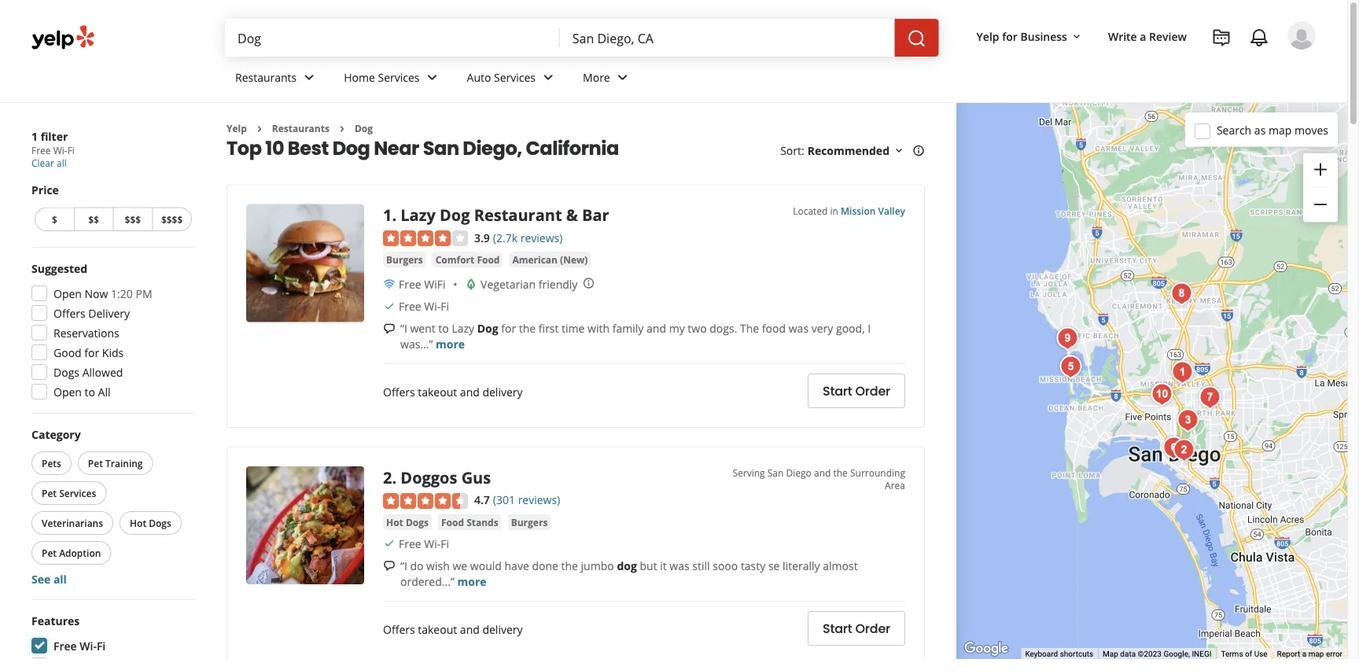 Task type: locate. For each thing, give the bounding box(es) containing it.
hot inside "link"
[[386, 515, 403, 528]]

hot dogs button
[[120, 511, 182, 535], [383, 514, 432, 530]]

1 offers takeout and delivery from the top
[[383, 384, 523, 399]]

good
[[53, 345, 82, 360]]

with
[[588, 321, 610, 336]]

2 horizontal spatial 24 chevron down v2 image
[[539, 68, 558, 87]]

more link down the 'we' at the bottom of page
[[457, 574, 487, 589]]

burgers for "burgers" button to the bottom
[[511, 515, 548, 528]]

it
[[660, 558, 667, 573]]

free down filter
[[31, 144, 51, 157]]

0 vertical spatial more link
[[436, 336, 465, 351]]

2 vertical spatial free wi-fi
[[53, 638, 106, 653]]

1 vertical spatial reviews)
[[518, 492, 560, 507]]

1 horizontal spatial a
[[1302, 649, 1307, 659]]

lazy dog restaurant & bar link
[[401, 204, 609, 226]]

16 speech v2 image for 1
[[383, 322, 396, 335]]

kids
[[102, 345, 124, 360]]

open down suggested
[[53, 286, 82, 301]]

vegetarian
[[481, 277, 536, 292]]

do
[[410, 558, 424, 573]]

takeout down was..." at bottom left
[[418, 384, 457, 399]]

restaurants inside business categories element
[[235, 70, 297, 85]]

1 takeout from the top
[[418, 384, 457, 399]]

for inside 'group'
[[84, 345, 99, 360]]

pet inside pet adoption button
[[42, 546, 57, 559]]

2 takeout from the top
[[418, 622, 457, 637]]

16 speech v2 image down 16 checkmark v2 image
[[383, 322, 396, 335]]

yelp left 16 chevron right v2 icon
[[227, 122, 247, 135]]

free inside 1 filter free wi-fi clear all
[[31, 144, 51, 157]]

24 chevron down v2 image right auto services
[[539, 68, 558, 87]]

1 horizontal spatial food
[[477, 253, 500, 266]]

for
[[1002, 29, 1018, 44], [501, 321, 516, 336], [84, 345, 99, 360]]

1 vertical spatial more
[[457, 574, 487, 589]]

map left error
[[1309, 649, 1324, 659]]

pet adoption
[[42, 546, 101, 559]]

more down "i went to lazy dog
[[436, 336, 465, 351]]

1 24 chevron down v2 image from the left
[[300, 68, 319, 87]]

yelp for business
[[977, 29, 1067, 44]]

$ button
[[35, 207, 74, 231]]

san left diego
[[768, 466, 784, 479]]

2 "i from the top
[[400, 558, 407, 573]]

all right the see
[[53, 571, 67, 586]]

free wi-fi for 16 checkmark v2 image
[[399, 299, 449, 314]]

now
[[85, 286, 108, 301]]

pet training
[[88, 457, 143, 470]]

burgers down (301 reviews)
[[511, 515, 548, 528]]

was right it
[[670, 558, 690, 573]]

free right 16 checkmark v2 icon
[[399, 536, 421, 551]]

1
[[31, 129, 38, 144], [383, 204, 392, 226]]

16 speech v2 image down 16 checkmark v2 icon
[[383, 560, 396, 572]]

the left surrounding
[[833, 466, 848, 479]]

map right as
[[1269, 123, 1292, 137]]

pet training button
[[78, 452, 153, 475]]

offers down was..." at bottom left
[[383, 384, 415, 399]]

reviews)
[[520, 230, 563, 245], [518, 492, 560, 507]]

1 left filter
[[31, 129, 38, 144]]

none field up business categories element
[[572, 29, 882, 46]]

wi- up the wish
[[424, 536, 441, 551]]

24 chevron down v2 image left the home
[[300, 68, 319, 87]]

delivery
[[483, 384, 523, 399], [483, 622, 523, 637]]

0 vertical spatial the
[[519, 321, 536, 336]]

se
[[768, 558, 780, 573]]

1 vertical spatial offers takeout and delivery
[[383, 622, 523, 637]]

1 vertical spatial 16 chevron down v2 image
[[893, 145, 905, 157]]

san right near
[[423, 135, 459, 161]]

restaurant
[[474, 204, 562, 226]]

free wi-fi down features
[[53, 638, 106, 653]]

comfort food button
[[432, 252, 503, 268]]

very
[[812, 321, 833, 336]]

0 horizontal spatial none field
[[238, 29, 547, 46]]

2 horizontal spatial services
[[494, 70, 536, 85]]

for up dogs allowed
[[84, 345, 99, 360]]

0 vertical spatial start order
[[823, 382, 890, 400]]

1 vertical spatial offers
[[383, 384, 415, 399]]

Find text field
[[238, 29, 547, 46]]

map
[[1269, 123, 1292, 137], [1309, 649, 1324, 659]]

24 chevron down v2 image inside auto services link
[[539, 68, 558, 87]]

map region
[[876, 80, 1359, 659]]

1 start order from the top
[[823, 382, 890, 400]]

2 offers takeout and delivery from the top
[[383, 622, 523, 637]]

reviews) for 1 . lazy dog restaurant & bar
[[520, 230, 563, 245]]

0 horizontal spatial food
[[441, 515, 464, 528]]

1 vertical spatial for
[[501, 321, 516, 336]]

lazy up 3.9 star rating image
[[401, 204, 436, 226]]

0 vertical spatial to
[[438, 321, 449, 336]]

1 vertical spatial order
[[855, 620, 890, 637]]

to left the all
[[85, 384, 95, 399]]

more link down "i went to lazy dog
[[436, 336, 465, 351]]

fi inside 1 filter free wi-fi clear all
[[67, 144, 75, 157]]

1 vertical spatial .
[[392, 467, 397, 488]]

16 chevron down v2 image inside yelp for business button
[[1071, 30, 1083, 43]]

american (new)
[[512, 253, 588, 266]]

diego,
[[463, 135, 522, 161]]

16 chevron right v2 image
[[336, 123, 348, 135]]

1 delivery from the top
[[483, 384, 523, 399]]

16 chevron down v2 image inside 'recommended' popup button
[[893, 145, 905, 157]]

best
[[288, 135, 329, 161]]

takeout for lazy
[[418, 384, 457, 399]]

1 horizontal spatial dogs
[[149, 516, 171, 529]]

24 chevron down v2 image for restaurants
[[300, 68, 319, 87]]

0 vertical spatial a
[[1140, 29, 1146, 44]]

10
[[265, 135, 284, 161]]

order down "i"
[[855, 382, 890, 400]]

zoom out image
[[1311, 195, 1330, 214]]

a
[[1140, 29, 1146, 44], [1302, 649, 1307, 659]]

pet for pet adoption
[[42, 546, 57, 559]]

almost
[[823, 558, 858, 573]]

map for error
[[1309, 649, 1324, 659]]

2 16 speech v2 image from the top
[[383, 560, 396, 572]]

to right went on the left of page
[[438, 321, 449, 336]]

offers up "reservations"
[[53, 306, 85, 321]]

notifications image
[[1250, 28, 1269, 47]]

Near text field
[[572, 29, 882, 46]]

burgers link down (301 reviews)
[[508, 514, 551, 530]]

burgers button up "16 free wifi v2" icon
[[383, 252, 426, 268]]

1 vertical spatial all
[[53, 571, 67, 586]]

delivery for gus
[[483, 622, 523, 637]]

0 vertical spatial san
[[423, 135, 459, 161]]

open
[[53, 286, 82, 301], [53, 384, 82, 399]]

1 horizontal spatial map
[[1309, 649, 1324, 659]]

0 vertical spatial restaurants
[[235, 70, 297, 85]]

the right the done
[[561, 558, 578, 573]]

offers down ordered..."
[[383, 622, 415, 637]]

16 checkmark v2 image
[[383, 537, 396, 550]]

takeout down ordered..."
[[418, 622, 457, 637]]

start order link for doggos gus
[[808, 611, 905, 646]]

order down almost
[[855, 620, 890, 637]]

food
[[477, 253, 500, 266], [441, 515, 464, 528]]

hot dogs down 4.7 star rating image
[[386, 515, 429, 528]]

dog link
[[355, 122, 373, 135]]

. for 2
[[392, 467, 397, 488]]

san
[[423, 135, 459, 161], [768, 466, 784, 479]]

1 horizontal spatial burgers link
[[508, 514, 551, 530]]

services up veterinarians
[[59, 487, 96, 499]]

a inside "link"
[[1140, 29, 1146, 44]]

1 open from the top
[[53, 286, 82, 301]]

for inside button
[[1002, 29, 1018, 44]]

see
[[31, 571, 51, 586]]

1 start order link from the top
[[808, 374, 905, 408]]

restaurants link left 16 chevron right v2 image
[[272, 122, 330, 135]]

info icon image
[[582, 277, 595, 290], [582, 277, 595, 290]]

yelp
[[977, 29, 999, 44], [227, 122, 247, 135]]

start order link for lazy dog restaurant & bar
[[808, 374, 905, 408]]

for for kids
[[84, 345, 99, 360]]

0 horizontal spatial for
[[84, 345, 99, 360]]

write a review link
[[1102, 22, 1193, 50]]

2 vertical spatial offers
[[383, 622, 415, 637]]

lazy dog restaurant & bar image
[[246, 204, 364, 322], [1167, 357, 1198, 388]]

2 start order from the top
[[823, 620, 890, 637]]

pet for pet training
[[88, 457, 103, 470]]

yelp left business
[[977, 29, 999, 44]]

1 none field from the left
[[238, 29, 547, 46]]

2 start order link from the top
[[808, 611, 905, 646]]

for left business
[[1002, 29, 1018, 44]]

dog right best
[[332, 135, 370, 161]]

0 horizontal spatial map
[[1269, 123, 1292, 137]]

the left first
[[519, 321, 536, 336]]

start for 2 . doggos gus
[[823, 620, 852, 637]]

. up 3.9 star rating image
[[392, 204, 397, 226]]

services for home services
[[378, 70, 420, 85]]

start down "good,"
[[823, 382, 852, 400]]

0 horizontal spatial yelp
[[227, 122, 247, 135]]

but
[[640, 558, 657, 573]]

0 vertical spatial start order link
[[808, 374, 905, 408]]

0 vertical spatial .
[[392, 204, 397, 226]]

start for 1 . lazy dog restaurant & bar
[[823, 382, 852, 400]]

1 for 1 . lazy dog restaurant & bar
[[383, 204, 392, 226]]

food left stands
[[441, 515, 464, 528]]

wi- inside 1 filter free wi-fi clear all
[[53, 144, 67, 157]]

0 vertical spatial all
[[57, 157, 67, 170]]

1 horizontal spatial burgers
[[511, 515, 548, 528]]

sort:
[[780, 143, 804, 158]]

free wi-fi up do
[[399, 536, 449, 551]]

free wi-fi up went on the left of page
[[399, 299, 449, 314]]

1 horizontal spatial hot dogs
[[386, 515, 429, 528]]

0 horizontal spatial lazy dog restaurant & bar image
[[246, 204, 364, 322]]

$
[[52, 213, 57, 226]]

2
[[383, 467, 392, 488]]

hot down training
[[130, 516, 146, 529]]

pet left training
[[88, 457, 103, 470]]

order for lazy dog restaurant & bar
[[855, 382, 890, 400]]

2 horizontal spatial dogs
[[406, 515, 429, 528]]

more link for dog
[[436, 336, 465, 351]]

None search field
[[225, 19, 942, 57]]

services inside "button"
[[59, 487, 96, 499]]

1 vertical spatial food
[[441, 515, 464, 528]]

have
[[505, 558, 529, 573]]

$$$
[[125, 213, 141, 226]]

1 horizontal spatial burgers button
[[508, 514, 551, 530]]

1 vertical spatial start order link
[[808, 611, 905, 646]]

1 vertical spatial 1
[[383, 204, 392, 226]]

restaurants left 16 chevron right v2 image
[[272, 122, 330, 135]]

0 vertical spatial 16 speech v2 image
[[383, 322, 396, 335]]

start order down "good,"
[[823, 382, 890, 400]]

keyboard shortcuts
[[1025, 649, 1093, 659]]

1 vertical spatial delivery
[[483, 622, 523, 637]]

a right write
[[1140, 29, 1146, 44]]

2 none field from the left
[[572, 29, 882, 46]]

1 vertical spatial lazy
[[452, 321, 474, 336]]

search image
[[907, 29, 926, 48]]

1 "i from the top
[[400, 321, 407, 336]]

start
[[823, 382, 852, 400], [823, 620, 852, 637]]

burgers
[[386, 253, 423, 266], [511, 515, 548, 528]]

0 vertical spatial offers takeout and delivery
[[383, 384, 523, 399]]

start order link down "good,"
[[808, 374, 905, 408]]

restaurants link up 16 chevron right v2 icon
[[223, 57, 331, 102]]

1 vertical spatial more link
[[457, 574, 487, 589]]

doggos gus image
[[246, 467, 364, 585]]

0 vertical spatial offers
[[53, 306, 85, 321]]

1 horizontal spatial none field
[[572, 29, 882, 46]]

16 speech v2 image
[[383, 322, 396, 335], [383, 560, 396, 572]]

1 order from the top
[[855, 382, 890, 400]]

2 . from the top
[[392, 467, 397, 488]]

24 chevron down v2 image left auto
[[423, 68, 442, 87]]

dogs down the pet training button on the left of the page
[[149, 516, 171, 529]]

group containing features
[[27, 613, 195, 659]]

1 16 speech v2 image from the top
[[383, 322, 396, 335]]

terms of use link
[[1221, 649, 1268, 659]]

2 24 chevron down v2 image from the left
[[423, 68, 442, 87]]

1 vertical spatial burgers
[[511, 515, 548, 528]]

16 chevron down v2 image
[[1071, 30, 1083, 43], [893, 145, 905, 157]]

lazy right went on the left of page
[[452, 321, 474, 336]]

0 vertical spatial delivery
[[483, 384, 523, 399]]

offers takeout and delivery down was..." at bottom left
[[383, 384, 523, 399]]

0 horizontal spatial san
[[423, 135, 459, 161]]

none field near
[[572, 29, 882, 46]]

dog up 3.9 star rating image
[[440, 204, 470, 226]]

san inside the "serving san diego and the surrounding area"
[[768, 466, 784, 479]]

for inside for the first time with family and my two dogs. the food was very good, i was..."
[[501, 321, 516, 336]]

"i for doggos gus
[[400, 558, 407, 573]]

home services link
[[331, 57, 454, 102]]

24 chevron down v2 image
[[300, 68, 319, 87], [423, 68, 442, 87], [539, 68, 558, 87]]

1 horizontal spatial lazy dog restaurant & bar image
[[1167, 357, 1198, 388]]

1 vertical spatial pet
[[42, 487, 57, 499]]

was inside but it was still sooo tasty se literally almost ordered..."
[[670, 558, 690, 573]]

free wi-fi
[[399, 299, 449, 314], [399, 536, 449, 551], [53, 638, 106, 653]]

1 start from the top
[[823, 382, 852, 400]]

0 vertical spatial food
[[477, 253, 500, 266]]

free down features
[[53, 638, 77, 653]]

order for doggos gus
[[855, 620, 890, 637]]

more link
[[436, 336, 465, 351], [457, 574, 487, 589]]

free right 16 checkmark v2 image
[[399, 299, 421, 314]]

1 horizontal spatial san
[[768, 466, 784, 479]]

more down the 'we' at the bottom of page
[[457, 574, 487, 589]]

offers inside 'group'
[[53, 306, 85, 321]]

0 horizontal spatial hot
[[130, 516, 146, 529]]

near
[[374, 135, 419, 161]]

reviews) inside 'link'
[[520, 230, 563, 245]]

but it was still sooo tasty se literally almost ordered..."
[[400, 558, 858, 589]]

0 vertical spatial burgers link
[[383, 252, 426, 268]]

hot dogs down training
[[130, 516, 171, 529]]

0 vertical spatial 16 chevron down v2 image
[[1071, 30, 1083, 43]]

for for business
[[1002, 29, 1018, 44]]

pet services
[[42, 487, 96, 499]]

2 delivery from the top
[[483, 622, 523, 637]]

lazy
[[401, 204, 436, 226], [452, 321, 474, 336]]

filter
[[41, 129, 68, 144]]

map
[[1103, 649, 1118, 659]]

2 vertical spatial the
[[561, 558, 578, 573]]

0 horizontal spatial 16 chevron down v2 image
[[893, 145, 905, 157]]

1 vertical spatial start
[[823, 620, 852, 637]]

1 horizontal spatial was
[[789, 321, 809, 336]]

0 vertical spatial takeout
[[418, 384, 457, 399]]

0 horizontal spatial hot dogs
[[130, 516, 171, 529]]

1 vertical spatial was
[[670, 558, 690, 573]]

the inside the "serving san diego and the surrounding area"
[[833, 466, 848, 479]]

1 . from the top
[[392, 204, 397, 226]]

16 vegetarian v2 image
[[465, 278, 478, 291]]

wi- down features
[[80, 638, 97, 653]]

services right the home
[[378, 70, 420, 85]]

hot dogs button down 4.7 star rating image
[[383, 514, 432, 530]]

1 vertical spatial san
[[768, 466, 784, 479]]

dogs down good
[[53, 365, 79, 380]]

all inside 'group'
[[53, 571, 67, 586]]

for the first time with family and my two dogs. the food was very good, i was..."
[[400, 321, 871, 351]]

the inside for the first time with family and my two dogs. the food was very good, i was..."
[[519, 321, 536, 336]]

a right report
[[1302, 649, 1307, 659]]

0 vertical spatial 1
[[31, 129, 38, 144]]

1 vertical spatial map
[[1309, 649, 1324, 659]]

yelp inside button
[[977, 29, 999, 44]]

hot dog on a stick image
[[1055, 351, 1087, 383]]

and down the 'we' at the bottom of page
[[460, 622, 480, 637]]

0 horizontal spatial a
[[1140, 29, 1146, 44]]

3 24 chevron down v2 image from the left
[[539, 68, 558, 87]]

free inside 'group'
[[53, 638, 77, 653]]

ruby a. image
[[1288, 21, 1316, 50]]

food down the 3.9
[[477, 253, 500, 266]]

2 vertical spatial pet
[[42, 546, 57, 559]]

1 vertical spatial start order
[[823, 620, 890, 637]]

pet services button
[[31, 481, 106, 505]]

burgers link up "16 free wifi v2" icon
[[383, 252, 426, 268]]

business
[[1021, 29, 1067, 44]]

use
[[1254, 649, 1268, 659]]

auto
[[467, 70, 491, 85]]

delivery for dog
[[483, 384, 523, 399]]

1 horizontal spatial to
[[438, 321, 449, 336]]

start down almost
[[823, 620, 852, 637]]

dogs inside "link"
[[406, 515, 429, 528]]

all inside 1 filter free wi-fi clear all
[[57, 157, 67, 170]]

pet inside pet services "button"
[[42, 487, 57, 499]]

restaurants link
[[223, 57, 331, 102], [272, 122, 330, 135]]

None field
[[238, 29, 547, 46], [572, 29, 882, 46]]

restaurants up 16 chevron right v2 icon
[[235, 70, 297, 85]]

2 horizontal spatial for
[[1002, 29, 1018, 44]]

wi- down filter
[[53, 144, 67, 157]]

(new)
[[560, 253, 588, 266]]

1 horizontal spatial 16 chevron down v2 image
[[1071, 30, 1083, 43]]

was
[[789, 321, 809, 336], [670, 558, 690, 573]]

24 chevron down v2 image inside home services link
[[423, 68, 442, 87]]

hot dogs button down training
[[120, 511, 182, 535]]

1 vertical spatial the
[[833, 466, 848, 479]]

serving san diego and the surrounding area
[[733, 466, 905, 492]]

pet up see all button
[[42, 546, 57, 559]]

1 vertical spatial "i
[[400, 558, 407, 573]]

4.7 link
[[474, 491, 490, 508]]

comfort food link
[[432, 252, 503, 268]]

0 vertical spatial for
[[1002, 29, 1018, 44]]

offers
[[53, 306, 85, 321], [383, 384, 415, 399], [383, 622, 415, 637]]

free right "16 free wifi v2" icon
[[399, 277, 421, 292]]

"i left do
[[400, 558, 407, 573]]

1 inside 1 filter free wi-fi clear all
[[31, 129, 38, 144]]

0 vertical spatial burgers
[[386, 253, 423, 266]]

burgers button down (301 reviews)
[[508, 514, 551, 530]]

1 horizontal spatial the
[[561, 558, 578, 573]]

.
[[392, 204, 397, 226], [392, 467, 397, 488]]

takeout for doggos
[[418, 622, 457, 637]]

services right auto
[[494, 70, 536, 85]]

and left my
[[647, 321, 666, 336]]

16 speech v2 image for 2
[[383, 560, 396, 572]]

reviews) right (301
[[518, 492, 560, 507]]

2 start from the top
[[823, 620, 852, 637]]

mission
[[841, 204, 876, 217]]

1 horizontal spatial 24 chevron down v2 image
[[423, 68, 442, 87]]

hot up 16 checkmark v2 icon
[[386, 515, 403, 528]]

0 horizontal spatial 1
[[31, 129, 38, 144]]

(301
[[493, 492, 515, 507]]

(2.7k
[[493, 230, 518, 245]]

more
[[583, 70, 610, 85]]

1 vertical spatial 16 speech v2 image
[[383, 560, 396, 572]]

. left doggos on the bottom of page
[[392, 467, 397, 488]]

24 chevron down v2 image for home services
[[423, 68, 442, 87]]

and down "i went to lazy dog
[[460, 384, 480, 399]]

start order link down almost
[[808, 611, 905, 646]]

16 checkmark v2 image
[[383, 300, 396, 313]]

16 chevron down v2 image left 16 info v2 icon
[[893, 145, 905, 157]]

1 up 3.9 star rating image
[[383, 204, 392, 226]]

order
[[855, 382, 890, 400], [855, 620, 890, 637]]

group
[[1303, 153, 1338, 222], [27, 260, 195, 404], [28, 426, 195, 587], [27, 613, 195, 659]]

dog down 16 vegetarian v2 image
[[477, 321, 498, 336]]

0 vertical spatial map
[[1269, 123, 1292, 137]]

google,
[[1164, 649, 1190, 659]]

$$
[[88, 213, 99, 226]]

was left very
[[789, 321, 809, 336]]

0 vertical spatial was
[[789, 321, 809, 336]]

0 vertical spatial pet
[[88, 457, 103, 470]]

0 vertical spatial burgers button
[[383, 252, 426, 268]]

dog
[[355, 122, 373, 135], [332, 135, 370, 161], [440, 204, 470, 226], [477, 321, 498, 336]]

all right clear
[[57, 157, 67, 170]]

offers takeout and delivery down ordered..."
[[383, 622, 523, 637]]

1 horizontal spatial 1
[[383, 204, 392, 226]]

reviews) up american
[[520, 230, 563, 245]]

report a map error
[[1277, 649, 1343, 659]]

16 chevron down v2 image for recommended
[[893, 145, 905, 157]]

2 order from the top
[[855, 620, 890, 637]]

pet inside button
[[88, 457, 103, 470]]

(301 reviews)
[[493, 492, 560, 507]]

allowed
[[82, 365, 123, 380]]

"i left went on the left of page
[[400, 321, 407, 336]]

burgers up "16 free wifi v2" icon
[[386, 253, 423, 266]]

none field up 'home services'
[[238, 29, 547, 46]]

0 vertical spatial order
[[855, 382, 890, 400]]

4.7 star rating image
[[383, 493, 468, 509]]

0 horizontal spatial 24 chevron down v2 image
[[300, 68, 319, 87]]

2 open from the top
[[53, 384, 82, 399]]

category
[[31, 427, 81, 442]]

free wi-fi for 16 checkmark v2 icon
[[399, 536, 449, 551]]

start order for lazy dog restaurant & bar
[[823, 382, 890, 400]]

start order link
[[808, 374, 905, 408], [808, 611, 905, 646]]

and right diego
[[814, 466, 831, 479]]

0 vertical spatial yelp
[[977, 29, 999, 44]]

0 vertical spatial free wi-fi
[[399, 299, 449, 314]]



Task type: describe. For each thing, give the bounding box(es) containing it.
and inside for the first time with family and my two dogs. the food was very good, i was..."
[[647, 321, 666, 336]]

doggos gus link
[[401, 467, 491, 488]]

area
[[885, 479, 905, 492]]

"i went to lazy dog
[[400, 321, 498, 336]]

top
[[227, 135, 262, 161]]

1 . lazy dog restaurant & bar
[[383, 204, 609, 226]]

. for 1
[[392, 204, 397, 226]]

services for auto services
[[494, 70, 536, 85]]

1 for 1 filter free wi-fi clear all
[[31, 129, 38, 144]]

diego
[[786, 466, 812, 479]]

16 chevron right v2 image
[[253, 123, 266, 135]]

done
[[532, 558, 558, 573]]

was inside for the first time with family and my two dogs. the food was very good, i was..."
[[789, 321, 809, 336]]

pets
[[42, 457, 61, 470]]

auto services
[[467, 70, 536, 85]]

reservations
[[53, 325, 119, 340]]

more link
[[570, 57, 645, 102]]

open to all
[[53, 384, 111, 399]]

free for 16 checkmark v2 image
[[399, 299, 421, 314]]

dog right 16 chevron right v2 image
[[355, 122, 373, 135]]

still
[[692, 558, 710, 573]]

friendly
[[539, 277, 578, 292]]

serving
[[733, 466, 765, 479]]

lazy dog restaurant & bar image inside map 'region'
[[1167, 357, 1198, 388]]

clear
[[31, 157, 54, 170]]

reviews) for 2 . doggos gus
[[518, 492, 560, 507]]

projects image
[[1212, 28, 1231, 47]]

located
[[793, 204, 828, 217]]

write a review
[[1108, 29, 1187, 44]]

good,
[[836, 321, 865, 336]]

16 chevron down v2 image for yelp for business
[[1071, 30, 1083, 43]]

hot dogs inside "link"
[[386, 515, 429, 528]]

adoption
[[59, 546, 101, 559]]

lefty's chicago pizzeria image
[[1146, 379, 1178, 410]]

pet adoption button
[[31, 541, 111, 565]]

3.9 star rating image
[[383, 231, 468, 246]]

encontro north park image
[[1194, 382, 1226, 413]]

1 vertical spatial restaurants
[[272, 122, 330, 135]]

none field find
[[238, 29, 547, 46]]

0 vertical spatial lazy dog restaurant & bar image
[[246, 204, 364, 322]]

price
[[31, 182, 59, 197]]

0 vertical spatial restaurants link
[[223, 57, 331, 102]]

1 filter free wi-fi clear all
[[31, 129, 75, 170]]

3.9
[[474, 230, 490, 245]]

veterinarians
[[42, 516, 103, 529]]

0 horizontal spatial dogs
[[53, 365, 79, 380]]

literally
[[783, 558, 820, 573]]

yelp for yelp link at the top of page
[[227, 122, 247, 135]]

shortcuts
[[1060, 649, 1093, 659]]

i
[[868, 321, 871, 336]]

more for gus
[[457, 574, 487, 589]]

©2023
[[1138, 649, 1162, 659]]

write
[[1108, 29, 1137, 44]]

"i for lazy dog restaurant & bar
[[400, 321, 407, 336]]

keyboard shortcuts button
[[1025, 649, 1093, 659]]

16 info v2 image
[[912, 145, 925, 157]]

1 vertical spatial restaurants link
[[272, 122, 330, 135]]

16 free wifi v2 image
[[383, 278, 396, 291]]

amplified ale works image
[[1052, 323, 1084, 354]]

see all
[[31, 571, 67, 586]]

stands
[[467, 515, 498, 528]]

"i do wish we would have done the jumbo dog
[[400, 558, 637, 573]]

pm
[[136, 286, 152, 301]]

doggos gus image
[[1169, 435, 1200, 466]]

mission valley link
[[841, 204, 905, 217]]

services for pet services
[[59, 487, 96, 499]]

offers takeout and delivery for dog
[[383, 384, 523, 399]]

pet for pet services
[[42, 487, 57, 499]]

food
[[762, 321, 786, 336]]

group containing category
[[28, 426, 195, 587]]

more for dog
[[436, 336, 465, 351]]

google image
[[960, 639, 1012, 659]]

1 vertical spatial burgers button
[[508, 514, 551, 530]]

$$$$ button
[[152, 207, 192, 231]]

open for open to all
[[53, 384, 82, 399]]

price group
[[31, 182, 195, 234]]

review
[[1149, 29, 1187, 44]]

zoom in image
[[1311, 160, 1330, 179]]

more link for gus
[[457, 574, 487, 589]]

doggos
[[401, 467, 457, 488]]

a for report
[[1302, 649, 1307, 659]]

bar
[[582, 204, 609, 226]]

0 horizontal spatial hot dogs button
[[120, 511, 182, 535]]

good for kids
[[53, 345, 124, 360]]

jumbo
[[581, 558, 614, 573]]

food inside comfort food button
[[477, 253, 500, 266]]

offers delivery
[[53, 306, 130, 321]]

as
[[1255, 123, 1266, 137]]

yelp for yelp for business
[[977, 29, 999, 44]]

tasty
[[741, 558, 766, 573]]

24 chevron down v2 image
[[613, 68, 632, 87]]

free for 16 checkmark v2 icon
[[399, 536, 421, 551]]

features
[[31, 613, 80, 628]]

offers for 2
[[383, 622, 415, 637]]

&
[[566, 204, 578, 226]]

wish
[[426, 558, 450, 573]]

wi- down wifi
[[424, 299, 441, 314]]

sooo
[[713, 558, 738, 573]]

balboa park image
[[1172, 405, 1204, 436]]

my
[[669, 321, 685, 336]]

$$$ button
[[113, 207, 152, 231]]

free for "16 free wifi v2" icon
[[399, 277, 421, 292]]

mochinut convoy san diego image
[[1166, 278, 1198, 310]]

food inside the food stands button
[[441, 515, 464, 528]]

veterinarians button
[[31, 511, 113, 535]]

1 vertical spatial burgers link
[[508, 514, 551, 530]]

all
[[98, 384, 111, 399]]

user actions element
[[964, 20, 1338, 116]]

burgers for the left "burgers" button
[[386, 253, 423, 266]]

error
[[1326, 649, 1343, 659]]

$$ button
[[74, 207, 113, 231]]

0 horizontal spatial lazy
[[401, 204, 436, 226]]

offers takeout and delivery for gus
[[383, 622, 523, 637]]

the cat cafe image
[[1158, 432, 1190, 464]]

group containing suggested
[[27, 260, 195, 404]]

recommended
[[808, 143, 890, 158]]

free wi-fi inside 'group'
[[53, 638, 106, 653]]

gus
[[461, 467, 491, 488]]

a for write
[[1140, 29, 1146, 44]]

1 vertical spatial to
[[85, 384, 95, 399]]

auto services link
[[454, 57, 570, 102]]

map for moves
[[1269, 123, 1292, 137]]

0 horizontal spatial burgers button
[[383, 252, 426, 268]]

two
[[688, 321, 707, 336]]

keyboard
[[1025, 649, 1058, 659]]

see all button
[[31, 571, 67, 586]]

business categories element
[[223, 57, 1316, 102]]

would
[[470, 558, 502, 573]]

open for open now 1:20 pm
[[53, 286, 82, 301]]

data
[[1120, 649, 1136, 659]]

suggested
[[31, 261, 87, 276]]

went
[[410, 321, 436, 336]]

top 10 best dog near san diego, california
[[227, 135, 619, 161]]

delivery
[[88, 306, 130, 321]]

valley
[[878, 204, 905, 217]]

start order for doggos gus
[[823, 620, 890, 637]]

1 horizontal spatial lazy
[[452, 321, 474, 336]]

and inside the "serving san diego and the surrounding area"
[[814, 466, 831, 479]]

dogs allowed
[[53, 365, 123, 380]]

inegi
[[1192, 649, 1212, 659]]

1 horizontal spatial hot dogs button
[[383, 514, 432, 530]]

offers for 1
[[383, 384, 415, 399]]

terms
[[1221, 649, 1243, 659]]

home services
[[344, 70, 420, 85]]

24 chevron down v2 image for auto services
[[539, 68, 558, 87]]

report
[[1277, 649, 1300, 659]]

report a map error link
[[1277, 649, 1343, 659]]

american
[[512, 253, 558, 266]]

(2.7k reviews) link
[[493, 228, 563, 245]]



Task type: vqa. For each thing, say whether or not it's contained in the screenshot.
28
no



